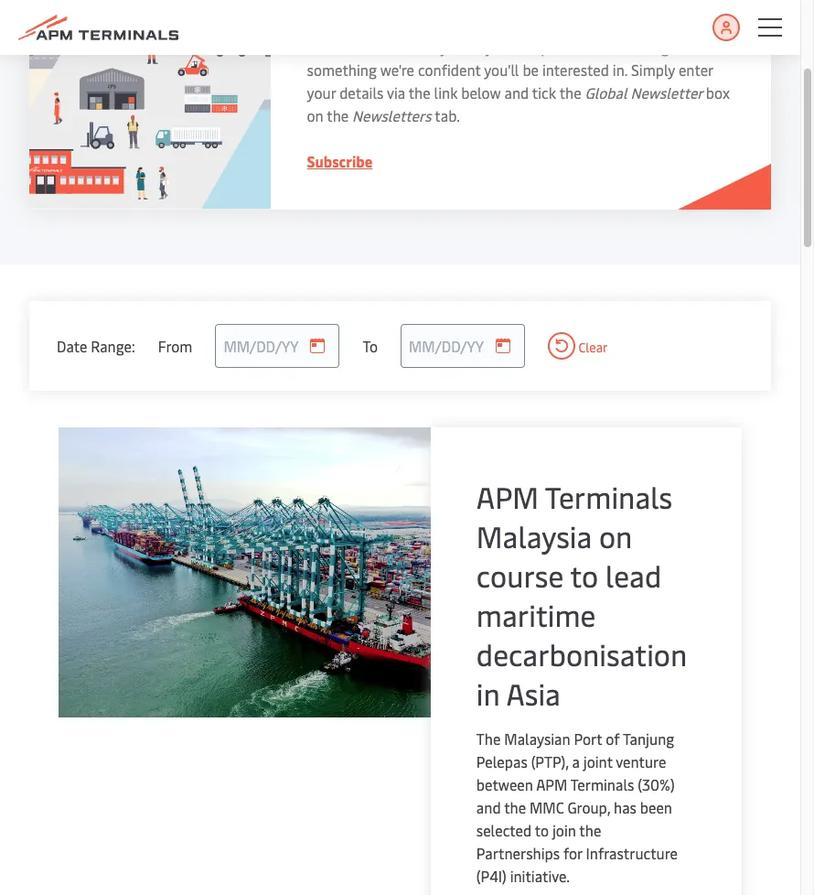 Task type: vqa. For each thing, say whether or not it's contained in the screenshot.
Global to the bottom
yes



Task type: locate. For each thing, give the bounding box(es) containing it.
0 horizontal spatial an
[[353, 14, 369, 34]]

on inside apm terminals malaysia on course to lead maritime decarbonisation in asia
[[599, 516, 632, 555]]

0 horizontal spatial on
[[307, 105, 324, 125]]

only
[[420, 37, 448, 57]]

simply
[[631, 59, 675, 80]]

group,
[[568, 797, 611, 817]]

1 vertical spatial on
[[599, 516, 632, 555]]

selected
[[477, 820, 532, 840]]

the
[[409, 82, 431, 102], [560, 82, 582, 102], [327, 105, 349, 125], [504, 797, 526, 817], [580, 820, 602, 840]]

and
[[505, 82, 529, 102], [477, 797, 501, 817]]

course
[[477, 555, 564, 595]]

on
[[307, 105, 324, 125], [599, 516, 632, 555]]

pelepas
[[477, 751, 528, 771]]

details
[[340, 82, 384, 102]]

mmc
[[530, 797, 564, 817]]

be
[[523, 59, 539, 80]]

port
[[574, 728, 602, 749]]

terminals inside apm terminals malaysia on course to lead maritime decarbonisation in asia
[[545, 477, 673, 516]]

something
[[307, 59, 377, 80]]

of
[[606, 728, 620, 749]]

got
[[661, 37, 683, 57]]

create an apmterminals.com account to subscribe to our global newsletter. we'll only send you an update when we've got something we're confident you'll be interested in. simply enter your details via the link below and tick the
[[307, 14, 722, 102]]

1 horizontal spatial an
[[513, 37, 529, 57]]

apm inside apm terminals malaysia on course to lead maritime decarbonisation in asia
[[477, 477, 539, 516]]

global
[[680, 14, 722, 34], [585, 82, 627, 102]]

to
[[554, 14, 568, 34], [637, 14, 651, 34], [571, 555, 599, 595], [535, 820, 549, 840]]

link
[[434, 82, 458, 102]]

the
[[477, 728, 501, 749]]

apmterminals.com
[[373, 14, 495, 34]]

venture
[[616, 751, 667, 771]]

the malaysian port of tanjung pelepas (ptp), a joint venture between apm terminals (30%) and the mmc group, has been selected to join the partnerships for infrastructure (p4i) initiative.
[[477, 728, 678, 886]]

via
[[387, 82, 405, 102]]

1 vertical spatial and
[[477, 797, 501, 817]]

and down be
[[505, 82, 529, 102]]

1 horizontal spatial and
[[505, 82, 529, 102]]

interested
[[543, 59, 609, 80]]

and up selected
[[477, 797, 501, 817]]

newsletter.
[[307, 37, 381, 57]]

(30%)
[[638, 774, 675, 794]]

confident
[[418, 59, 481, 80]]

to left lead
[[571, 555, 599, 595]]

send
[[451, 37, 482, 57]]

1 vertical spatial apm
[[536, 774, 568, 794]]

box
[[706, 82, 730, 102]]

in.
[[613, 59, 628, 80]]

on right malaysia at right
[[599, 516, 632, 555]]

global down in.
[[585, 82, 627, 102]]

clear
[[576, 339, 608, 356]]

you
[[486, 37, 510, 57]]

terminals up lead
[[545, 477, 673, 516]]

1 horizontal spatial global
[[680, 14, 722, 34]]

0 horizontal spatial and
[[477, 797, 501, 817]]

0 vertical spatial apm
[[477, 477, 539, 516]]

1 vertical spatial terminals
[[571, 774, 635, 794]]

the down 'your'
[[327, 105, 349, 125]]

global inside create an apmterminals.com account to subscribe to our global newsletter. we'll only send you an update when we've got something we're confident you'll be interested in. simply enter your details via the link below and tick the
[[680, 14, 722, 34]]

been
[[640, 797, 673, 817]]

date
[[57, 335, 87, 356]]

on down 'your'
[[307, 105, 324, 125]]

1 horizontal spatial on
[[599, 516, 632, 555]]

0 vertical spatial and
[[505, 82, 529, 102]]

enter
[[679, 59, 714, 80]]

an up newsletter.
[[353, 14, 369, 34]]

0 vertical spatial on
[[307, 105, 324, 125]]

create
[[307, 14, 349, 34]]

0 vertical spatial global
[[680, 14, 722, 34]]

the down the between
[[504, 797, 526, 817]]

apm
[[477, 477, 539, 516], [536, 774, 568, 794]]

join
[[553, 820, 576, 840]]

for
[[564, 843, 583, 863]]

an down account
[[513, 37, 529, 57]]

asia
[[506, 674, 561, 713]]

terminals down joint
[[571, 774, 635, 794]]

terminals
[[545, 477, 673, 516], [571, 774, 635, 794]]

0 vertical spatial terminals
[[545, 477, 673, 516]]

when
[[582, 37, 618, 57]]

maritime
[[477, 595, 596, 634]]

newsletters
[[352, 105, 432, 125]]

global right our
[[680, 14, 722, 34]]

decarbonisation
[[477, 634, 687, 674]]

apm down (ptp), on the bottom of the page
[[536, 774, 568, 794]]

apm up the course
[[477, 477, 539, 516]]

the down interested
[[560, 82, 582, 102]]

tick
[[532, 82, 556, 102]]

and inside the malaysian port of tanjung pelepas (ptp), a joint venture between apm terminals (30%) and the mmc group, has been selected to join the partnerships for infrastructure (p4i) initiative.
[[477, 797, 501, 817]]

0 horizontal spatial global
[[585, 82, 627, 102]]

the right via
[[409, 82, 431, 102]]

an
[[353, 14, 369, 34], [513, 37, 529, 57]]

to left join
[[535, 820, 549, 840]]



Task type: describe. For each thing, give the bounding box(es) containing it.
joint
[[584, 751, 613, 771]]

we're
[[380, 59, 415, 80]]

infrastructure
[[586, 843, 678, 863]]

between
[[477, 774, 533, 794]]

1 vertical spatial global
[[585, 82, 627, 102]]

initiative.
[[510, 866, 570, 886]]

clear button
[[548, 332, 608, 360]]

to up update at the top right of the page
[[554, 14, 568, 34]]

we've
[[621, 37, 658, 57]]

the down group,
[[580, 820, 602, 840]]

global newsletter
[[585, 82, 706, 102]]

apm terminals malaysia on course to lead maritime decarbonisation in asia link
[[477, 477, 687, 713]]

from
[[158, 335, 193, 356]]

below
[[462, 82, 501, 102]]

to inside the malaysian port of tanjung pelepas (ptp), a joint venture between apm terminals (30%) and the mmc group, has been selected to join the partnerships for infrastructure (p4i) initiative.
[[535, 820, 549, 840]]

to
[[363, 335, 378, 356]]

our
[[655, 14, 677, 34]]

terminals inside the malaysian port of tanjung pelepas (ptp), a joint venture between apm terminals (30%) and the mmc group, has been selected to join the partnerships for infrastructure (p4i) initiative.
[[571, 774, 635, 794]]

apm inside the malaysian port of tanjung pelepas (ptp), a joint venture between apm terminals (30%) and the mmc group, has been selected to join the partnerships for infrastructure (p4i) initiative.
[[536, 774, 568, 794]]

apm terminals malaysia on course to lead maritime decarbonisation in asia
[[477, 477, 687, 713]]

your
[[307, 82, 336, 102]]

lead
[[606, 555, 662, 595]]

has
[[614, 797, 637, 817]]

220112 ptp to invest image
[[59, 427, 543, 718]]

account
[[499, 14, 551, 34]]

a
[[572, 751, 580, 771]]

container terminal illustration image
[[29, 0, 270, 210]]

(ptp),
[[531, 751, 569, 771]]

0 vertical spatial an
[[353, 14, 369, 34]]

To text field
[[401, 324, 525, 368]]

in
[[477, 674, 500, 713]]

newsletter
[[631, 82, 703, 102]]

malaysian
[[504, 728, 571, 749]]

date range:
[[57, 335, 135, 356]]

update
[[533, 37, 579, 57]]

tab.
[[435, 105, 460, 125]]

partnerships
[[477, 843, 560, 863]]

newsletters tab.
[[352, 105, 460, 125]]

to inside apm terminals malaysia on course to lead maritime decarbonisation in asia
[[571, 555, 599, 595]]

to left our
[[637, 14, 651, 34]]

you'll
[[484, 59, 519, 80]]

and inside create an apmterminals.com account to subscribe to our global newsletter. we'll only send you an update when we've got something we're confident you'll be interested in. simply enter your details via the link below and tick the
[[505, 82, 529, 102]]

subscribe
[[307, 151, 373, 171]]

we'll
[[385, 37, 416, 57]]

(p4i)
[[477, 866, 507, 886]]

tanjung
[[623, 728, 675, 749]]

box on the
[[307, 82, 730, 125]]

subscribe
[[572, 14, 634, 34]]

1 vertical spatial an
[[513, 37, 529, 57]]

From text field
[[215, 324, 340, 368]]

range:
[[91, 335, 135, 356]]

malaysia
[[477, 516, 592, 555]]

the inside box on the
[[327, 105, 349, 125]]

on inside box on the
[[307, 105, 324, 125]]



